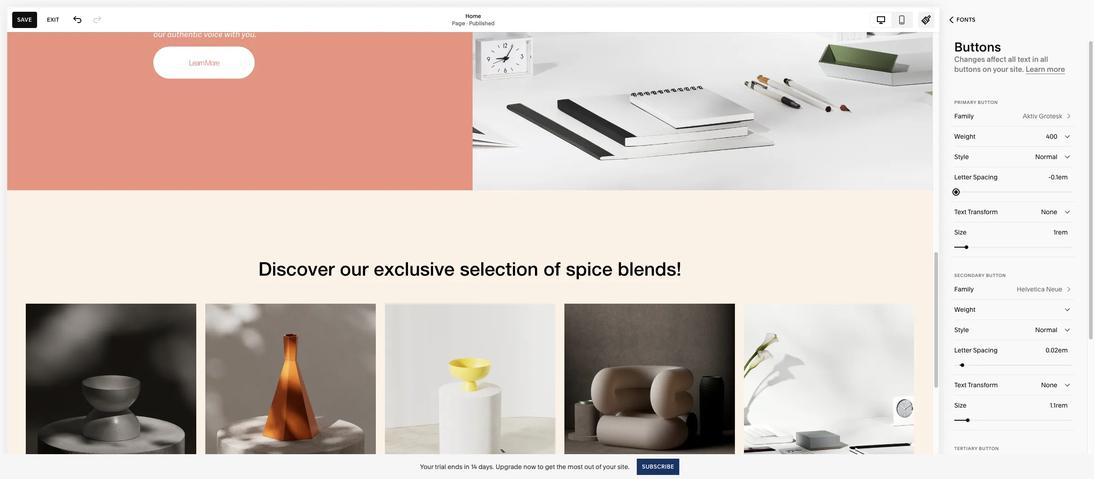 Task type: vqa. For each thing, say whether or not it's contained in the screenshot.
the topmost gothic
no



Task type: locate. For each thing, give the bounding box(es) containing it.
1 spacing from the top
[[973, 173, 998, 181]]

1 vertical spatial normal
[[1036, 326, 1058, 334]]

home
[[466, 12, 481, 19]]

text transform for aktiv
[[955, 208, 998, 216]]

1 vertical spatial size range field
[[955, 411, 1073, 430]]

family down secondary
[[955, 285, 974, 294]]

tertiary button
[[955, 447, 999, 452]]

2 size range field from the top
[[955, 411, 1073, 430]]

0 vertical spatial button
[[978, 100, 998, 105]]

fonts
[[957, 16, 976, 23]]

style
[[955, 153, 969, 161], [955, 326, 969, 334]]

button right tertiary
[[979, 447, 999, 452]]

transform for helvetica neue
[[968, 381, 998, 390]]

family for helvetica neue
[[955, 285, 974, 294]]

1 letter spacing range field from the top
[[955, 182, 1073, 202]]

1 text from the top
[[955, 208, 967, 216]]

0 vertical spatial letter spacing range field
[[955, 182, 1073, 202]]

normal for neue
[[1036, 326, 1058, 334]]

0 vertical spatial weight
[[955, 133, 976, 141]]

0 vertical spatial your
[[993, 65, 1008, 74]]

weight down secondary
[[955, 306, 976, 314]]

1 vertical spatial site.
[[618, 463, 630, 471]]

helvetica neue
[[1017, 285, 1063, 294]]

1 text transform from the top
[[955, 208, 998, 216]]

Size text field
[[1054, 228, 1070, 238], [1050, 401, 1070, 411]]

1 letter spacing from the top
[[955, 173, 998, 181]]

letter spacing for aktiv grotesk
[[955, 173, 998, 181]]

1 vertical spatial spacing
[[973, 347, 998, 355]]

1 size range field from the top
[[955, 237, 1073, 257]]

2 letter from the top
[[955, 347, 972, 355]]

1 vertical spatial weight
[[955, 306, 976, 314]]

size
[[955, 228, 967, 237], [955, 402, 967, 410]]

secondary button
[[955, 273, 1006, 278]]

all left text
[[1008, 55, 1016, 64]]

size up tertiary
[[955, 402, 967, 410]]

fonts button
[[940, 10, 986, 30]]

aktiv grotesk
[[1023, 112, 1063, 120]]

all up learn more
[[1041, 55, 1048, 64]]

1 style from the top
[[955, 153, 969, 161]]

2 vertical spatial button
[[979, 447, 999, 452]]

in up learn
[[1033, 55, 1039, 64]]

0 horizontal spatial all
[[1008, 55, 1016, 64]]

1 transform from the top
[[968, 208, 998, 216]]

1 vertical spatial letter
[[955, 347, 972, 355]]

text for aktiv
[[955, 208, 967, 216]]

0 vertical spatial letter spacing text field
[[1049, 172, 1070, 182]]

your right of
[[603, 463, 616, 471]]

1 vertical spatial text
[[955, 381, 967, 390]]

family
[[955, 112, 974, 120], [955, 285, 974, 294]]

normal for grotesk
[[1036, 153, 1058, 161]]

button for aktiv
[[978, 100, 998, 105]]

14
[[471, 463, 477, 471]]

1 horizontal spatial in
[[1033, 55, 1039, 64]]

1 vertical spatial style
[[955, 326, 969, 334]]

most
[[568, 463, 583, 471]]

primary
[[955, 100, 977, 105]]

style for aktiv grotesk
[[955, 153, 969, 161]]

1 family from the top
[[955, 112, 974, 120]]

1 vertical spatial family
[[955, 285, 974, 294]]

site. inside the changes affect all text in all buttons on your site.
[[1010, 65, 1024, 74]]

2 transform from the top
[[968, 381, 998, 390]]

site.
[[1010, 65, 1024, 74], [618, 463, 630, 471]]

your
[[993, 65, 1008, 74], [603, 463, 616, 471]]

normal down "weight" field
[[1036, 326, 1058, 334]]

2 all from the left
[[1041, 55, 1048, 64]]

2 spacing from the top
[[973, 347, 998, 355]]

0 vertical spatial transform
[[968, 208, 998, 216]]

0 vertical spatial style
[[955, 153, 969, 161]]

button right secondary
[[986, 273, 1006, 278]]

0 vertical spatial size range field
[[955, 237, 1073, 257]]

1 normal from the top
[[1036, 153, 1058, 161]]

site. down text
[[1010, 65, 1024, 74]]

2 normal from the top
[[1036, 326, 1058, 334]]

2 family from the top
[[955, 285, 974, 294]]

0 vertical spatial letter
[[955, 173, 972, 181]]

button right primary
[[978, 100, 998, 105]]

all
[[1008, 55, 1016, 64], [1041, 55, 1048, 64]]

changes
[[955, 55, 985, 64]]

1 horizontal spatial all
[[1041, 55, 1048, 64]]

letter
[[955, 173, 972, 181], [955, 347, 972, 355]]

transform
[[968, 208, 998, 216], [968, 381, 998, 390]]

1 vertical spatial size text field
[[1050, 401, 1070, 411]]

buttons
[[955, 39, 1001, 55]]

get
[[545, 463, 555, 471]]

1 size from the top
[[955, 228, 967, 237]]

2 text from the top
[[955, 381, 967, 390]]

in inside the changes affect all text in all buttons on your site.
[[1033, 55, 1039, 64]]

1 vertical spatial size
[[955, 402, 967, 410]]

1 vertical spatial letter spacing text field
[[1046, 346, 1070, 356]]

spacing for aktiv grotesk
[[973, 173, 998, 181]]

0 horizontal spatial in
[[464, 463, 470, 471]]

letter for aktiv grotesk
[[955, 173, 972, 181]]

1 all from the left
[[1008, 55, 1016, 64]]

Letter Spacing text field
[[1049, 172, 1070, 182], [1046, 346, 1070, 356]]

1 vertical spatial button
[[986, 273, 1006, 278]]

normal down 400
[[1036, 153, 1058, 161]]

size up secondary
[[955, 228, 967, 237]]

1 weight from the top
[[955, 133, 976, 141]]

1 horizontal spatial site.
[[1010, 65, 1024, 74]]

letter spacing text field for helvetica neue
[[1046, 346, 1070, 356]]

your trial ends in 14 days. upgrade now to get the most out of your site.
[[420, 463, 630, 471]]

letter spacing
[[955, 173, 998, 181], [955, 347, 998, 355]]

in left 14 at the left bottom of page
[[464, 463, 470, 471]]

site. right of
[[618, 463, 630, 471]]

affect
[[987, 55, 1007, 64]]

0 vertical spatial none
[[1041, 208, 1058, 216]]

none
[[1041, 208, 1058, 216], [1041, 381, 1058, 390]]

2 weight from the top
[[955, 306, 976, 314]]

1 vertical spatial letter spacing
[[955, 347, 998, 355]]

0 vertical spatial text transform
[[955, 208, 998, 216]]

weight inside field
[[955, 306, 976, 314]]

out
[[584, 463, 594, 471]]

page
[[452, 20, 465, 26]]

2 none from the top
[[1041, 381, 1058, 390]]

·
[[467, 20, 468, 26]]

text transform
[[955, 208, 998, 216], [955, 381, 998, 390]]

2 style from the top
[[955, 326, 969, 334]]

weight down primary
[[955, 133, 976, 141]]

size range field for helvetica neue
[[955, 411, 1073, 430]]

1 vertical spatial transform
[[968, 381, 998, 390]]

0 vertical spatial family
[[955, 112, 974, 120]]

exit
[[47, 16, 59, 23]]

button
[[978, 100, 998, 105], [986, 273, 1006, 278], [979, 447, 999, 452]]

0 vertical spatial in
[[1033, 55, 1039, 64]]

0 vertical spatial size
[[955, 228, 967, 237]]

letter spacing range field for aktiv
[[955, 182, 1073, 202]]

2 letter spacing from the top
[[955, 347, 998, 355]]

0 vertical spatial letter spacing
[[955, 173, 998, 181]]

0 horizontal spatial site.
[[618, 463, 630, 471]]

None field
[[955, 127, 1073, 147], [955, 147, 1073, 167], [955, 202, 1073, 222], [955, 320, 1073, 340], [955, 376, 1073, 395], [955, 127, 1073, 147], [955, 147, 1073, 167], [955, 202, 1073, 222], [955, 320, 1073, 340], [955, 376, 1073, 395]]

style for helvetica neue
[[955, 326, 969, 334]]

2 letter spacing range field from the top
[[955, 355, 1073, 375]]

your inside the changes affect all text in all buttons on your site.
[[993, 65, 1008, 74]]

family for aktiv grotesk
[[955, 112, 974, 120]]

1 letter from the top
[[955, 173, 972, 181]]

0 vertical spatial size text field
[[1054, 228, 1070, 238]]

family down primary
[[955, 112, 974, 120]]

1 vertical spatial your
[[603, 463, 616, 471]]

text
[[955, 208, 967, 216], [955, 381, 967, 390]]

0 vertical spatial normal
[[1036, 153, 1058, 161]]

0 vertical spatial site.
[[1010, 65, 1024, 74]]

Weight field
[[955, 300, 1073, 320]]

0 vertical spatial spacing
[[973, 173, 998, 181]]

1 vertical spatial none
[[1041, 381, 1058, 390]]

days.
[[479, 463, 494, 471]]

weight for aktiv grotesk
[[955, 133, 976, 141]]

1 horizontal spatial your
[[993, 65, 1008, 74]]

2 size from the top
[[955, 402, 967, 410]]

Size range field
[[955, 237, 1073, 257], [955, 411, 1073, 430]]

trial
[[435, 463, 446, 471]]

learn
[[1026, 65, 1046, 74]]

your down affect at the top
[[993, 65, 1008, 74]]

spacing
[[973, 173, 998, 181], [973, 347, 998, 355]]

subscribe
[[642, 463, 674, 470]]

1 none from the top
[[1041, 208, 1058, 216]]

2 text transform from the top
[[955, 381, 998, 390]]

weight
[[955, 133, 976, 141], [955, 306, 976, 314]]

tab list
[[871, 12, 913, 27]]

on
[[983, 65, 992, 74]]

1 vertical spatial text transform
[[955, 381, 998, 390]]

Letter Spacing range field
[[955, 182, 1073, 202], [955, 355, 1073, 375]]

normal
[[1036, 153, 1058, 161], [1036, 326, 1058, 334]]

1 vertical spatial letter spacing range field
[[955, 355, 1073, 375]]

more
[[1047, 65, 1065, 74]]

0 vertical spatial text
[[955, 208, 967, 216]]

in
[[1033, 55, 1039, 64], [464, 463, 470, 471]]



Task type: describe. For each thing, give the bounding box(es) containing it.
grotesk
[[1039, 112, 1063, 120]]

subscribe button
[[637, 459, 679, 475]]

letter spacing text field for aktiv grotesk
[[1049, 172, 1070, 182]]

helvetica
[[1017, 285, 1045, 294]]

0 horizontal spatial your
[[603, 463, 616, 471]]

size for aktiv grotesk
[[955, 228, 967, 237]]

text transform for helvetica
[[955, 381, 998, 390]]

text
[[1018, 55, 1031, 64]]

transform for aktiv grotesk
[[968, 208, 998, 216]]

tertiary
[[955, 447, 978, 452]]

primary button
[[955, 100, 998, 105]]

changes affect all text in all buttons on your site.
[[955, 55, 1048, 74]]

letter spacing for helvetica neue
[[955, 347, 998, 355]]

save
[[17, 16, 32, 23]]

learn more
[[1026, 65, 1065, 74]]

save button
[[12, 12, 37, 28]]

neue
[[1047, 285, 1063, 294]]

size for helvetica neue
[[955, 402, 967, 410]]

published
[[469, 20, 495, 26]]

size range field for aktiv grotesk
[[955, 237, 1073, 257]]

400
[[1046, 133, 1058, 141]]

now
[[524, 463, 536, 471]]

the
[[557, 463, 566, 471]]

aktiv
[[1023, 112, 1038, 120]]

secondary
[[955, 273, 985, 278]]

weight for helvetica neue
[[955, 306, 976, 314]]

buttons
[[955, 65, 981, 74]]

letter for helvetica neue
[[955, 347, 972, 355]]

to
[[538, 463, 544, 471]]

size text field for aktiv grotesk
[[1054, 228, 1070, 238]]

spacing for helvetica neue
[[973, 347, 998, 355]]

none for grotesk
[[1041, 208, 1058, 216]]

text for helvetica
[[955, 381, 967, 390]]

your
[[420, 463, 434, 471]]

home page · published
[[452, 12, 495, 26]]

exit button
[[42, 12, 64, 28]]

none for neue
[[1041, 381, 1058, 390]]

upgrade
[[496, 463, 522, 471]]

size text field for helvetica neue
[[1050, 401, 1070, 411]]

of
[[596, 463, 602, 471]]

1 vertical spatial in
[[464, 463, 470, 471]]

letter spacing range field for helvetica
[[955, 355, 1073, 375]]

learn more link
[[1026, 65, 1065, 74]]

ends
[[448, 463, 463, 471]]

button for helvetica
[[986, 273, 1006, 278]]



